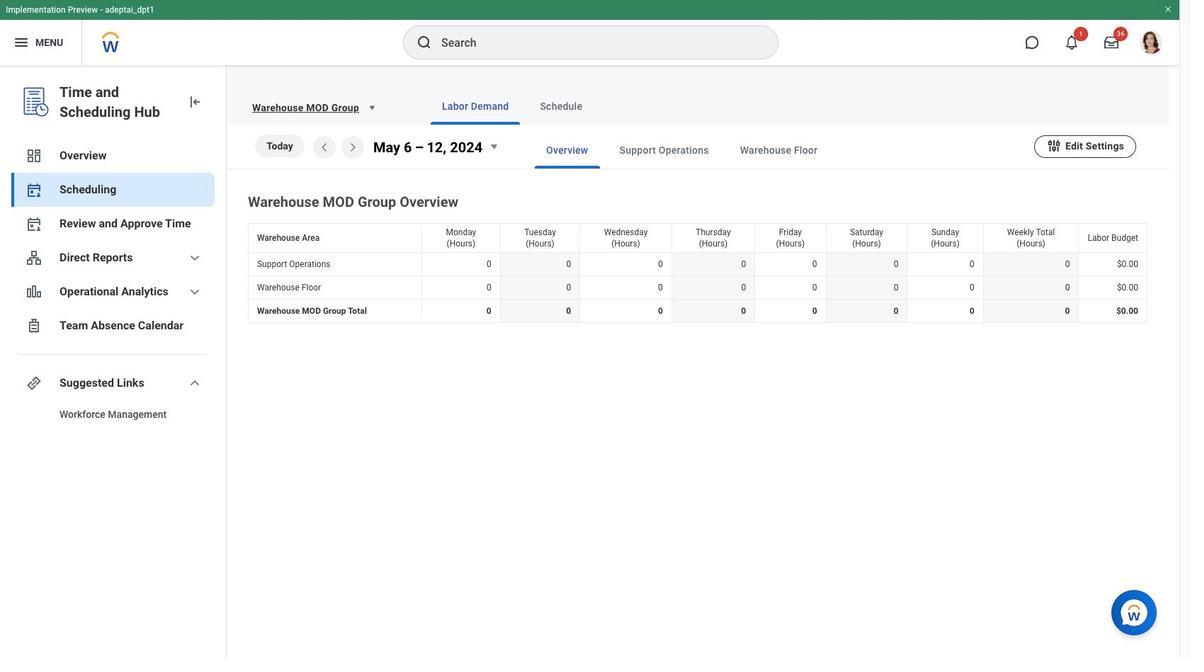 Task type: describe. For each thing, give the bounding box(es) containing it.
caret down small image
[[486, 138, 503, 155]]

chevron down small image for 'view team' 'icon'
[[186, 250, 203, 267]]

profile logan mcneil image
[[1141, 31, 1163, 57]]

close environment banner image
[[1165, 5, 1173, 13]]

0 vertical spatial tab list
[[403, 88, 1153, 125]]

chevron right small image
[[345, 139, 362, 156]]

2 calendar user solid image from the top
[[26, 216, 43, 233]]

task timeoff image
[[26, 318, 43, 335]]

view team image
[[26, 250, 43, 267]]

chevron down small image
[[186, 284, 203, 301]]

chevron down small image for link image
[[186, 375, 203, 392]]

Search Workday  search field
[[442, 27, 749, 58]]

time and scheduling hub element
[[60, 82, 175, 122]]

search image
[[416, 34, 433, 51]]



Task type: vqa. For each thing, say whether or not it's contained in the screenshot.
Search Workday search field
yes



Task type: locate. For each thing, give the bounding box(es) containing it.
transformation import image
[[186, 94, 203, 111]]

chevron down small image
[[186, 250, 203, 267], [186, 375, 203, 392]]

chart image
[[26, 284, 43, 301]]

banner
[[0, 0, 1180, 65]]

justify image
[[13, 34, 30, 51]]

notifications large image
[[1066, 35, 1080, 50]]

1 vertical spatial calendar user solid image
[[26, 216, 43, 233]]

dashboard image
[[26, 147, 43, 164]]

tab panel
[[227, 125, 1170, 326]]

calendar user solid image down "dashboard" image
[[26, 181, 43, 198]]

calendar user solid image
[[26, 181, 43, 198], [26, 216, 43, 233]]

configure image
[[1047, 138, 1063, 153]]

1 calendar user solid image from the top
[[26, 181, 43, 198]]

1 chevron down small image from the top
[[186, 250, 203, 267]]

caret down small image
[[365, 101, 379, 115]]

inbox large image
[[1105, 35, 1119, 50]]

tab list
[[403, 88, 1153, 125], [507, 132, 1035, 169]]

0 vertical spatial calendar user solid image
[[26, 181, 43, 198]]

navigation pane region
[[0, 65, 227, 659]]

2 chevron down small image from the top
[[186, 375, 203, 392]]

1 vertical spatial tab list
[[507, 132, 1035, 169]]

1 vertical spatial chevron down small image
[[186, 375, 203, 392]]

calendar user solid image up 'view team' 'icon'
[[26, 216, 43, 233]]

chevron left small image
[[316, 139, 333, 156]]

0 vertical spatial chevron down small image
[[186, 250, 203, 267]]

link image
[[26, 375, 43, 392]]



